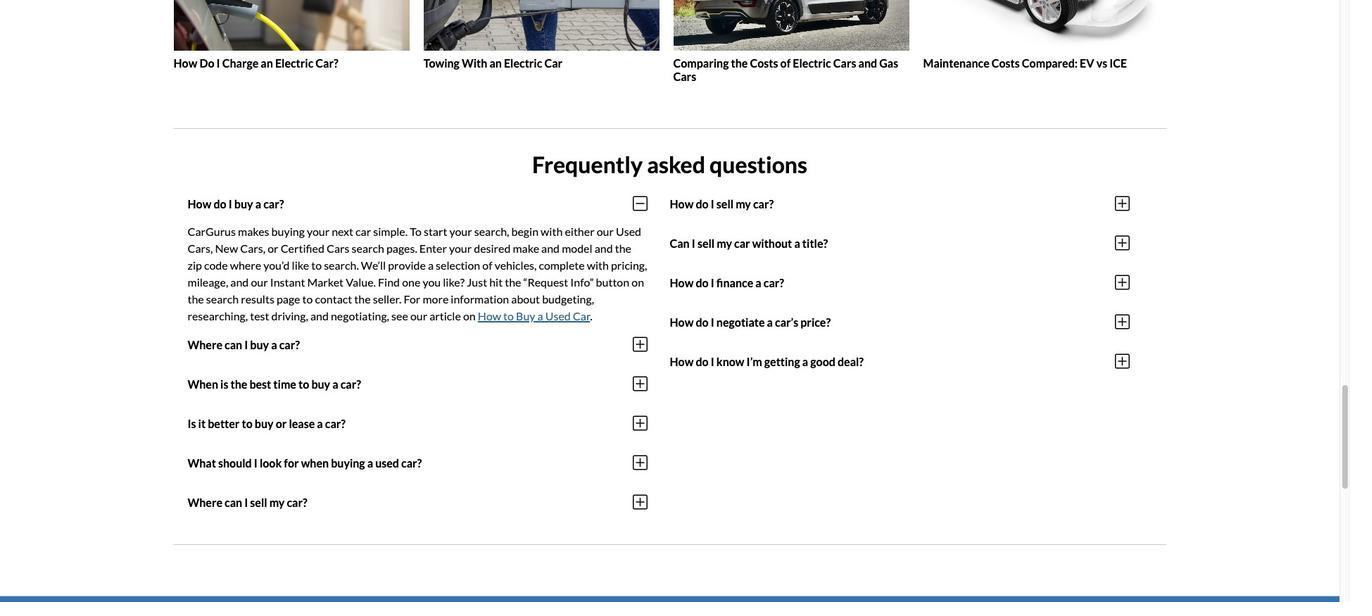 Task type: describe. For each thing, give the bounding box(es) containing it.
a up makes
[[255, 197, 261, 210]]

car? right finance
[[764, 276, 784, 289]]

look
[[260, 456, 282, 470]]

instant
[[270, 276, 305, 289]]

the up pricing,
[[615, 242, 632, 255]]

is
[[220, 377, 228, 391]]

you
[[423, 276, 441, 289]]

2 cars, from the left
[[240, 242, 266, 255]]

contact
[[315, 292, 352, 306]]

what
[[188, 456, 216, 470]]

car inside dropdown button
[[734, 236, 750, 250]]

i'm
[[747, 355, 762, 368]]

electric inside comparing the costs of electric cars and gas cars
[[793, 56, 831, 69]]

car? down questions
[[753, 197, 774, 210]]

plus square image for is it better to buy or lease a car?
[[633, 415, 647, 432]]

do for know
[[696, 355, 709, 368]]

maintenance costs compared: ev vs ice link
[[923, 0, 1159, 70]]

best
[[250, 377, 271, 391]]

my for how do i sell my car?
[[736, 197, 751, 210]]

button
[[596, 276, 630, 289]]

start
[[424, 225, 447, 238]]

sell for how do i sell my car?
[[717, 197, 734, 210]]

"request
[[524, 276, 568, 289]]

next
[[332, 225, 354, 238]]

buy right "time"
[[311, 377, 330, 391]]

buy
[[516, 309, 536, 323]]

for
[[404, 292, 421, 306]]

compared:
[[1022, 56, 1078, 69]]

plus square image for when is the best time to buy a car?
[[633, 376, 647, 392]]

cargurus
[[188, 225, 236, 238]]

do for sell
[[696, 197, 709, 210]]

finance
[[717, 276, 754, 289]]

car? down "for"
[[287, 496, 308, 509]]

and down where
[[231, 276, 249, 289]]

car? right "time"
[[341, 377, 361, 391]]

do for negotiate
[[696, 315, 709, 329]]

more
[[423, 292, 449, 306]]

lease
[[289, 417, 315, 430]]

hit
[[490, 276, 503, 289]]

how for how do i negotiate a car's price?
[[670, 315, 694, 329]]

to left the 'buy'
[[504, 309, 514, 323]]

new
[[215, 242, 238, 255]]

where can i sell my car? button
[[188, 483, 647, 522]]

make
[[513, 242, 539, 255]]

what should i look for when buying a used car?
[[188, 456, 422, 470]]

when is the best time to buy a car?
[[188, 377, 361, 391]]

is it better to buy or lease a car? button
[[188, 404, 647, 443]]

buy down test
[[250, 338, 269, 351]]

certified
[[281, 242, 325, 255]]

your right start
[[450, 225, 472, 238]]

when
[[301, 456, 329, 470]]

maintenance
[[923, 56, 990, 69]]

what should i look for when buying a used car? button
[[188, 443, 647, 483]]

2 electric from the left
[[504, 56, 542, 69]]

results
[[241, 292, 275, 306]]

of inside cargurus makes buying your next car simple. to start your search, begin with either our used cars, new cars, or certified cars search pages. enter your desired make and model and the zip code where you'd like to search. we'll provide a selection of vehicles, complete with pricing, mileage, and our instant market value. find one you like? just hit the "request info" button on the search results page to contact the seller. for more information about budgeting, researching, test driving, and negotiating, see our article on
[[483, 259, 493, 272]]

asked
[[647, 151, 705, 178]]

provide
[[388, 259, 426, 272]]

sell for where can i sell my car?
[[250, 496, 267, 509]]

how do i buy a car?
[[188, 197, 284, 210]]

driving,
[[271, 309, 308, 323]]

how do i charge an electric car? image
[[174, 0, 409, 50]]

comparing the costs of electric cars and gas cars
[[673, 56, 899, 83]]

buy left lease
[[255, 417, 274, 430]]

page
[[277, 292, 300, 306]]

car? right lease
[[325, 417, 346, 430]]

you'd
[[263, 259, 290, 272]]

plus square image for where can i sell my car?
[[633, 494, 647, 511]]

1 vertical spatial with
[[587, 259, 609, 272]]

a down the driving,
[[271, 338, 277, 351]]

vehicles,
[[495, 259, 537, 272]]

of inside comparing the costs of electric cars and gas cars
[[781, 56, 791, 69]]

complete
[[539, 259, 585, 272]]

how do i buy a car? button
[[188, 184, 647, 223]]

price?
[[801, 315, 831, 329]]

i for how do i sell my car?
[[711, 197, 715, 210]]

towing
[[424, 56, 460, 69]]

i for how do i finance a car?
[[711, 276, 715, 289]]

ev
[[1080, 56, 1095, 69]]

researching,
[[188, 309, 248, 323]]

how for how do i know i'm getting a good deal?
[[670, 355, 694, 368]]

how for how do i sell my car?
[[670, 197, 694, 210]]

car? up makes
[[263, 197, 284, 210]]

a left title?
[[795, 236, 800, 250]]

a right lease
[[317, 417, 323, 430]]

how do i know i'm getting a good deal? button
[[670, 342, 1130, 381]]

can for buy
[[225, 338, 242, 351]]

how for how do i buy a car?
[[188, 197, 211, 210]]

1 vertical spatial used
[[546, 309, 571, 323]]

where
[[230, 259, 261, 272]]

where can i sell my car?
[[188, 496, 308, 509]]

buying inside cargurus makes buying your next car simple. to start your search, begin with either our used cars, new cars, or certified cars search pages. enter your desired make and model and the zip code where you'd like to search. we'll provide a selection of vehicles, complete with pricing, mileage, and our instant market value. find one you like? just hit the "request info" button on the search results page to contact the seller. for more information about budgeting, researching, test driving, and negotiating, see our article on
[[272, 225, 305, 238]]

i for how do i negotiate a car's price?
[[711, 315, 715, 329]]

can i sell my car without a title? button
[[670, 223, 1130, 263]]

1 vertical spatial search
[[206, 292, 239, 306]]

pricing,
[[611, 259, 647, 272]]

1 horizontal spatial our
[[410, 309, 428, 323]]

budgeting,
[[542, 292, 594, 306]]

info"
[[571, 276, 594, 289]]

pages.
[[387, 242, 417, 255]]

or inside dropdown button
[[276, 417, 287, 430]]

value.
[[346, 276, 376, 289]]

about
[[511, 292, 540, 306]]

how do i know i'm getting a good deal?
[[670, 355, 864, 368]]

how do i negotiate a car's price?
[[670, 315, 831, 329]]

plus square image for how do i negotiate a car's price?
[[1115, 314, 1130, 330]]

how do i charge an electric car?
[[174, 56, 339, 69]]

the inside dropdown button
[[231, 377, 247, 391]]

do
[[200, 56, 214, 69]]

buying inside dropdown button
[[331, 456, 365, 470]]

questions
[[710, 151, 808, 178]]

comparing the costs of electric cars and gas cars link
[[673, 0, 909, 83]]

i for how do i buy a car?
[[229, 197, 232, 210]]

used
[[375, 456, 399, 470]]

2 an from the left
[[490, 56, 502, 69]]

1 cars, from the left
[[188, 242, 213, 255]]

buy up makes
[[234, 197, 253, 210]]

do for buy
[[214, 197, 226, 210]]

model
[[562, 242, 593, 255]]

and right model
[[595, 242, 613, 255]]

1 vertical spatial our
[[251, 276, 268, 289]]

.
[[590, 309, 593, 323]]

comparing the costs of electric cars and gas cars image
[[673, 0, 909, 50]]

negotiating,
[[331, 309, 389, 323]]

like?
[[443, 276, 465, 289]]

your up selection
[[449, 242, 472, 255]]

1 an from the left
[[261, 56, 273, 69]]



Task type: locate. For each thing, give the bounding box(es) containing it.
plus square image for can i sell my car without a title?
[[1115, 235, 1130, 252]]

enter
[[420, 242, 447, 255]]

1 vertical spatial on
[[463, 309, 476, 323]]

cars, down makes
[[240, 242, 266, 255]]

1 horizontal spatial of
[[781, 56, 791, 69]]

i down researching,
[[245, 338, 248, 351]]

2 horizontal spatial our
[[597, 225, 614, 238]]

to right better
[[242, 417, 253, 430]]

1 horizontal spatial cars
[[673, 70, 696, 83]]

2 horizontal spatial electric
[[793, 56, 831, 69]]

car?
[[263, 197, 284, 210], [753, 197, 774, 210], [764, 276, 784, 289], [279, 338, 300, 351], [341, 377, 361, 391], [325, 417, 346, 430], [401, 456, 422, 470], [287, 496, 308, 509]]

plus square image inside where can i buy a car? dropdown button
[[633, 336, 647, 353]]

0 horizontal spatial an
[[261, 56, 273, 69]]

plus square image
[[1115, 195, 1130, 212], [1115, 235, 1130, 252], [1115, 274, 1130, 291], [1115, 353, 1130, 370], [633, 376, 647, 392], [633, 415, 647, 432]]

or
[[268, 242, 279, 255], [276, 417, 287, 430]]

the down mileage,
[[188, 292, 204, 306]]

gas
[[880, 56, 899, 69]]

my for where can i sell my car?
[[269, 496, 285, 509]]

how up can
[[670, 197, 694, 210]]

and left gas at the right
[[859, 56, 877, 69]]

0 vertical spatial of
[[781, 56, 791, 69]]

1 horizontal spatial car
[[573, 309, 590, 323]]

0 horizontal spatial of
[[483, 259, 493, 272]]

cars inside cargurus makes buying your next car simple. to start your search, begin with either our used cars, new cars, or certified cars search pages. enter your desired make and model and the zip code where you'd like to search. we'll provide a selection of vehicles, complete with pricing, mileage, and our instant market value. find one you like? just hit the "request info" button on the search results page to contact the seller. for more information about budgeting, researching, test driving, and negotiating, see our article on
[[327, 242, 350, 255]]

0 horizontal spatial car
[[356, 225, 371, 238]]

cars up search.
[[327, 242, 350, 255]]

plus square image for what should i look for when buying a used car?
[[633, 454, 647, 471]]

or left lease
[[276, 417, 287, 430]]

electric down comparing the costs of electric cars and gas cars 'image'
[[793, 56, 831, 69]]

where
[[188, 338, 222, 351], [188, 496, 222, 509]]

and inside comparing the costs of electric cars and gas cars
[[859, 56, 877, 69]]

good
[[811, 355, 836, 368]]

vs
[[1097, 56, 1108, 69]]

plus square image for how do i know i'm getting a good deal?
[[1115, 353, 1130, 370]]

i right do
[[217, 56, 220, 69]]

1 horizontal spatial my
[[717, 236, 732, 250]]

1 horizontal spatial cars,
[[240, 242, 266, 255]]

plus square image inside how do i negotiate a car's price? dropdown button
[[1115, 314, 1130, 330]]

how
[[174, 56, 197, 69], [188, 197, 211, 210], [670, 197, 694, 210], [670, 276, 694, 289], [478, 309, 501, 323], [670, 315, 694, 329], [670, 355, 694, 368]]

1 horizontal spatial buying
[[331, 456, 365, 470]]

1 vertical spatial or
[[276, 417, 287, 430]]

search up researching,
[[206, 292, 239, 306]]

car down budgeting,
[[573, 309, 590, 323]]

1 vertical spatial my
[[717, 236, 732, 250]]

minus square image
[[633, 195, 647, 212]]

1 vertical spatial buying
[[331, 456, 365, 470]]

1 horizontal spatial on
[[632, 276, 644, 289]]

when
[[188, 377, 218, 391]]

how for how do i charge an electric car?
[[174, 56, 197, 69]]

a right "time"
[[333, 377, 338, 391]]

makes
[[238, 225, 269, 238]]

how do i sell my car? button
[[670, 184, 1130, 223]]

2 where from the top
[[188, 496, 222, 509]]

0 vertical spatial our
[[597, 225, 614, 238]]

mileage,
[[188, 276, 228, 289]]

a left good at the bottom right of page
[[803, 355, 808, 368]]

how do i finance a car? button
[[670, 263, 1130, 302]]

0 vertical spatial search
[[352, 242, 384, 255]]

2 vertical spatial my
[[269, 496, 285, 509]]

of down desired
[[483, 259, 493, 272]]

how down can
[[670, 276, 694, 289]]

search.
[[324, 259, 359, 272]]

2 vertical spatial sell
[[250, 496, 267, 509]]

to
[[410, 225, 422, 238]]

when is the best time to buy a car? button
[[188, 364, 647, 404]]

a inside cargurus makes buying your next car simple. to start your search, begin with either our used cars, new cars, or certified cars search pages. enter your desired make and model and the zip code where you'd like to search. we'll provide a selection of vehicles, complete with pricing, mileage, and our instant market value. find one you like? just hit the "request info" button on the search results page to contact the seller. for more information about budgeting, researching, test driving, and negotiating, see our article on
[[428, 259, 434, 272]]

and down contact
[[310, 309, 329, 323]]

can down researching,
[[225, 338, 242, 351]]

electric down towing with an electric car image
[[504, 56, 542, 69]]

a right the 'buy'
[[538, 309, 543, 323]]

cars left gas at the right
[[834, 56, 857, 69]]

1 horizontal spatial an
[[490, 56, 502, 69]]

one
[[402, 276, 421, 289]]

i down should
[[245, 496, 248, 509]]

car
[[356, 225, 371, 238], [734, 236, 750, 250]]

how do i finance a car?
[[670, 276, 784, 289]]

cargurus makes buying your next car simple. to start your search, begin with either our used cars, new cars, or certified cars search pages. enter your desired make and model and the zip code where you'd like to search. we'll provide a selection of vehicles, complete with pricing, mileage, and our instant market value. find one you like? just hit the "request info" button on the search results page to contact the seller. for more information about budgeting, researching, test driving, and negotiating, see our article on
[[188, 225, 647, 323]]

car down towing with an electric car image
[[545, 56, 563, 69]]

a left car's on the bottom right
[[767, 315, 773, 329]]

how do i charge an electric car? link
[[174, 0, 409, 70]]

sell down "look"
[[250, 496, 267, 509]]

an
[[261, 56, 273, 69], [490, 56, 502, 69]]

costs
[[750, 56, 778, 69], [992, 56, 1020, 69]]

2 horizontal spatial cars
[[834, 56, 857, 69]]

how to buy a used car link
[[478, 309, 590, 323]]

0 horizontal spatial my
[[269, 496, 285, 509]]

maintenance costs compared: ev vs ice
[[923, 56, 1127, 69]]

cars down comparing on the top of the page
[[673, 70, 696, 83]]

0 vertical spatial on
[[632, 276, 644, 289]]

i for how do i charge an electric car?
[[217, 56, 220, 69]]

1 horizontal spatial search
[[352, 242, 384, 255]]

with right begin
[[541, 225, 563, 238]]

how left do
[[174, 56, 197, 69]]

to right "time"
[[299, 377, 309, 391]]

maintenance costs compared: ev vs ice image
[[923, 0, 1159, 50]]

my down "look"
[[269, 496, 285, 509]]

selection
[[436, 259, 480, 272]]

search,
[[474, 225, 509, 238]]

the down the value.
[[354, 292, 371, 306]]

and up complete
[[542, 242, 560, 255]]

i left negotiate
[[711, 315, 715, 329]]

i for how do i know i'm getting a good deal?
[[711, 355, 715, 368]]

2 can from the top
[[225, 496, 242, 509]]

to right like
[[311, 259, 322, 272]]

1 horizontal spatial costs
[[992, 56, 1020, 69]]

costs inside comparing the costs of electric cars and gas cars
[[750, 56, 778, 69]]

0 vertical spatial my
[[736, 197, 751, 210]]

title?
[[803, 236, 828, 250]]

0 vertical spatial buying
[[272, 225, 305, 238]]

code
[[204, 259, 228, 272]]

1 vertical spatial of
[[483, 259, 493, 272]]

car left without
[[734, 236, 750, 250]]

test
[[250, 309, 269, 323]]

with up button
[[587, 259, 609, 272]]

towing with an electric car
[[424, 56, 563, 69]]

either
[[565, 225, 595, 238]]

sell right can
[[698, 236, 715, 250]]

or up the you'd on the left
[[268, 242, 279, 255]]

towing with an electric car image
[[424, 0, 659, 50]]

1 horizontal spatial used
[[616, 225, 641, 238]]

car
[[545, 56, 563, 69], [573, 309, 590, 323]]

plus square image for how do i finance a car?
[[1115, 274, 1130, 291]]

i up can i sell my car without a title? at the top of the page
[[711, 197, 715, 210]]

costs left "compared:"
[[992, 56, 1020, 69]]

0 horizontal spatial buying
[[272, 225, 305, 238]]

the right is
[[231, 377, 247, 391]]

1 horizontal spatial with
[[587, 259, 609, 272]]

car? down the driving,
[[279, 338, 300, 351]]

0 horizontal spatial car
[[545, 56, 563, 69]]

and
[[859, 56, 877, 69], [542, 242, 560, 255], [595, 242, 613, 255], [231, 276, 249, 289], [310, 309, 329, 323]]

1 horizontal spatial electric
[[504, 56, 542, 69]]

my down 'how do i sell my car?' at the top of page
[[717, 236, 732, 250]]

search up the 'we'll' in the top left of the page
[[352, 242, 384, 255]]

begin
[[512, 225, 539, 238]]

do
[[214, 197, 226, 210], [696, 197, 709, 210], [696, 276, 709, 289], [696, 315, 709, 329], [696, 355, 709, 368]]

plus square image
[[1115, 314, 1130, 330], [633, 336, 647, 353], [633, 454, 647, 471], [633, 494, 647, 511]]

negotiate
[[717, 315, 765, 329]]

the right comparing on the top of the page
[[731, 56, 748, 69]]

deal?
[[838, 355, 864, 368]]

plus square image for how do i sell my car?
[[1115, 195, 1130, 212]]

buying up certified
[[272, 225, 305, 238]]

0 horizontal spatial cars
[[327, 242, 350, 255]]

frequently
[[532, 151, 643, 178]]

how for how do i finance a car?
[[670, 276, 694, 289]]

i for where can i buy a car?
[[245, 338, 248, 351]]

our up results
[[251, 276, 268, 289]]

where for where can i buy a car?
[[188, 338, 222, 351]]

0 horizontal spatial our
[[251, 276, 268, 289]]

1 vertical spatial can
[[225, 496, 242, 509]]

our right either
[[597, 225, 614, 238]]

an right 'with'
[[490, 56, 502, 69]]

i left know
[[711, 355, 715, 368]]

do for finance
[[696, 276, 709, 289]]

plus square image inside is it better to buy or lease a car? dropdown button
[[633, 415, 647, 432]]

0 vertical spatial or
[[268, 242, 279, 255]]

electric left car?
[[275, 56, 314, 69]]

0 vertical spatial used
[[616, 225, 641, 238]]

used down budgeting,
[[546, 309, 571, 323]]

cars,
[[188, 242, 213, 255], [240, 242, 266, 255]]

information
[[451, 292, 509, 306]]

electric
[[275, 56, 314, 69], [504, 56, 542, 69], [793, 56, 831, 69]]

3 electric from the left
[[793, 56, 831, 69]]

used inside cargurus makes buying your next car simple. to start your search, begin with either our used cars, new cars, or certified cars search pages. enter your desired make and model and the zip code where you'd like to search. we'll provide a selection of vehicles, complete with pricing, mileage, and our instant market value. find one you like? just hit the "request info" button on the search results page to contact the seller. for more information about budgeting, researching, test driving, and negotiating, see our article on
[[616, 225, 641, 238]]

0 vertical spatial with
[[541, 225, 563, 238]]

without
[[752, 236, 792, 250]]

my
[[736, 197, 751, 210], [717, 236, 732, 250], [269, 496, 285, 509]]

0 vertical spatial car
[[545, 56, 563, 69]]

0 horizontal spatial electric
[[275, 56, 314, 69]]

1 horizontal spatial car
[[734, 236, 750, 250]]

do left know
[[696, 355, 709, 368]]

to right page
[[302, 292, 313, 306]]

i right can
[[692, 236, 696, 250]]

car right next
[[356, 225, 371, 238]]

1 vertical spatial sell
[[698, 236, 715, 250]]

1 vertical spatial car
[[573, 309, 590, 323]]

time
[[273, 377, 296, 391]]

getting
[[765, 355, 800, 368]]

how left negotiate
[[670, 315, 694, 329]]

how left know
[[670, 355, 694, 368]]

find
[[378, 276, 400, 289]]

0 horizontal spatial sell
[[250, 496, 267, 509]]

how to buy a used car .
[[478, 309, 593, 323]]

car's
[[775, 315, 799, 329]]

2 horizontal spatial my
[[736, 197, 751, 210]]

on down information
[[463, 309, 476, 323]]

how do i negotiate a car's price? button
[[670, 302, 1130, 342]]

1 electric from the left
[[275, 56, 314, 69]]

plus square image inside how do i know i'm getting a good deal? dropdown button
[[1115, 353, 1130, 370]]

2 horizontal spatial sell
[[717, 197, 734, 210]]

0 horizontal spatial used
[[546, 309, 571, 323]]

desired
[[474, 242, 511, 255]]

where down researching,
[[188, 338, 222, 351]]

like
[[292, 259, 309, 272]]

car? right used
[[401, 456, 422, 470]]

seller.
[[373, 292, 402, 306]]

1 costs from the left
[[750, 56, 778, 69]]

on down pricing,
[[632, 276, 644, 289]]

1 vertical spatial where
[[188, 496, 222, 509]]

i for what should i look for when buying a used car?
[[254, 456, 258, 470]]

comparing
[[673, 56, 729, 69]]

0 horizontal spatial on
[[463, 309, 476, 323]]

do down asked on the top of page
[[696, 197, 709, 210]]

costs down comparing the costs of electric cars and gas cars 'image'
[[750, 56, 778, 69]]

plus square image inside how do i sell my car? dropdown button
[[1115, 195, 1130, 212]]

plus square image inside can i sell my car without a title? dropdown button
[[1115, 235, 1130, 252]]

cars, up zip
[[188, 242, 213, 255]]

how for how to buy a used car .
[[478, 309, 501, 323]]

it
[[198, 417, 206, 430]]

cars
[[834, 56, 857, 69], [673, 70, 696, 83], [327, 242, 350, 255]]

0 vertical spatial where
[[188, 338, 222, 351]]

do left finance
[[696, 276, 709, 289]]

know
[[717, 355, 745, 368]]

sell up can i sell my car without a title? at the top of the page
[[717, 197, 734, 210]]

your up certified
[[307, 225, 330, 238]]

plus square image inside what should i look for when buying a used car? dropdown button
[[633, 454, 647, 471]]

1 where from the top
[[188, 338, 222, 351]]

buy
[[234, 197, 253, 210], [250, 338, 269, 351], [311, 377, 330, 391], [255, 417, 274, 430]]

plus square image inside the how do i finance a car? dropdown button
[[1115, 274, 1130, 291]]

my up can i sell my car without a title? at the top of the page
[[736, 197, 751, 210]]

a left used
[[367, 456, 373, 470]]

can for sell
[[225, 496, 242, 509]]

the right hit
[[505, 276, 521, 289]]

0 vertical spatial sell
[[717, 197, 734, 210]]

car inside cargurus makes buying your next car simple. to start your search, begin with either our used cars, new cars, or certified cars search pages. enter your desired make and model and the zip code where you'd like to search. we'll provide a selection of vehicles, complete with pricing, mileage, and our instant market value. find one you like? just hit the "request info" button on the search results page to contact the seller. for more information about budgeting, researching, test driving, and negotiating, see our article on
[[356, 225, 371, 238]]

car?
[[316, 56, 339, 69]]

2 costs from the left
[[992, 56, 1020, 69]]

can i sell my car without a title?
[[670, 236, 828, 250]]

1 horizontal spatial sell
[[698, 236, 715, 250]]

for
[[284, 456, 299, 470]]

should
[[218, 456, 252, 470]]

ice
[[1110, 56, 1127, 69]]

with
[[541, 225, 563, 238], [587, 259, 609, 272]]

is it better to buy or lease a car?
[[188, 417, 346, 430]]

can down should
[[225, 496, 242, 509]]

can
[[225, 338, 242, 351], [225, 496, 242, 509]]

the inside comparing the costs of electric cars and gas cars
[[731, 56, 748, 69]]

a right finance
[[756, 276, 762, 289]]

where down what
[[188, 496, 222, 509]]

i left "look"
[[254, 456, 258, 470]]

buying right when
[[331, 456, 365, 470]]

0 horizontal spatial search
[[206, 292, 239, 306]]

plus square image inside where can i sell my car? dropdown button
[[633, 494, 647, 511]]

our
[[597, 225, 614, 238], [251, 276, 268, 289], [410, 309, 428, 323]]

can
[[670, 236, 690, 250]]

how down information
[[478, 309, 501, 323]]

0 horizontal spatial cars,
[[188, 242, 213, 255]]

0 horizontal spatial with
[[541, 225, 563, 238]]

1 can from the top
[[225, 338, 242, 351]]

simple.
[[373, 225, 408, 238]]

0 horizontal spatial costs
[[750, 56, 778, 69]]

do left negotiate
[[696, 315, 709, 329]]

how up cargurus
[[188, 197, 211, 210]]

2 vertical spatial our
[[410, 309, 428, 323]]

or inside cargurus makes buying your next car simple. to start your search, begin with either our used cars, new cars, or certified cars search pages. enter your desired make and model and the zip code where you'd like to search. we'll provide a selection of vehicles, complete with pricing, mileage, and our instant market value. find one you like? just hit the "request info" button on the search results page to contact the seller. for more information about budgeting, researching, test driving, and negotiating, see our article on
[[268, 242, 279, 255]]

of down comparing the costs of electric cars and gas cars 'image'
[[781, 56, 791, 69]]

i for where can i sell my car?
[[245, 496, 248, 509]]

article
[[430, 309, 461, 323]]

plus square image inside when is the best time to buy a car? dropdown button
[[633, 376, 647, 392]]

plus square image for where can i buy a car?
[[633, 336, 647, 353]]

0 vertical spatial can
[[225, 338, 242, 351]]

an right charge
[[261, 56, 273, 69]]

where for where can i sell my car?
[[188, 496, 222, 509]]



Task type: vqa. For each thing, say whether or not it's contained in the screenshot.
'Model'
yes



